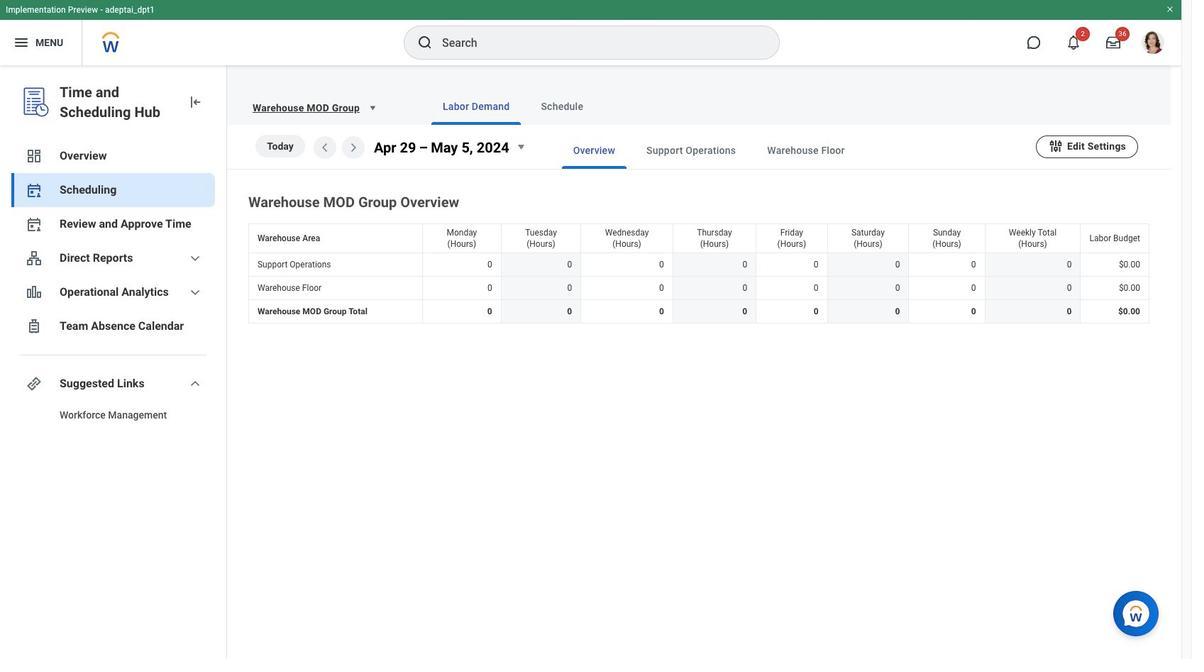 Task type: vqa. For each thing, say whether or not it's contained in the screenshot.
the bottommost the chevron down small image
yes



Task type: locate. For each thing, give the bounding box(es) containing it.
calendar user solid image
[[26, 182, 43, 199]]

tab list
[[403, 88, 1154, 125], [533, 132, 1036, 169]]

caret down small image
[[366, 101, 380, 115], [512, 138, 529, 156]]

justify image
[[13, 34, 30, 51]]

0 horizontal spatial caret down small image
[[366, 101, 380, 115]]

0 vertical spatial caret down small image
[[366, 101, 380, 115]]

Search Workday  search field
[[442, 27, 750, 58]]

0 vertical spatial chevron down small image
[[187, 250, 204, 267]]

chevron down small image
[[187, 250, 204, 267], [187, 375, 204, 392]]

1 vertical spatial chevron down small image
[[187, 375, 204, 392]]

0 vertical spatial tab list
[[403, 88, 1154, 125]]

tab panel
[[227, 125, 1171, 327]]

chevron right small image
[[345, 139, 362, 156]]

1 chevron down small image from the top
[[187, 250, 204, 267]]

inbox large image
[[1106, 35, 1121, 50]]

2 chevron down small image from the top
[[187, 375, 204, 392]]

1 vertical spatial tab list
[[533, 132, 1036, 169]]

configure image
[[1048, 138, 1064, 154]]

banner
[[0, 0, 1182, 65]]

1 vertical spatial caret down small image
[[512, 138, 529, 156]]

profile logan mcneil image
[[1142, 31, 1165, 57]]

transformation import image
[[187, 94, 204, 111]]



Task type: describe. For each thing, give the bounding box(es) containing it.
link image
[[26, 375, 43, 392]]

task timeoff image
[[26, 318, 43, 335]]

1 horizontal spatial caret down small image
[[512, 138, 529, 156]]

notifications large image
[[1067, 35, 1081, 50]]

search image
[[417, 34, 434, 51]]

chevron down small image
[[187, 284, 204, 301]]

chevron down small image for view team icon
[[187, 250, 204, 267]]

chevron down small image for link image
[[187, 375, 204, 392]]

calendar user solid image
[[26, 216, 43, 233]]

view team image
[[26, 250, 43, 267]]

chart image
[[26, 284, 43, 301]]

chevron left small image
[[317, 139, 334, 156]]

close environment banner image
[[1166, 5, 1175, 13]]

dashboard image
[[26, 148, 43, 165]]

navigation pane region
[[0, 65, 227, 659]]

time and scheduling hub element
[[60, 82, 175, 122]]



